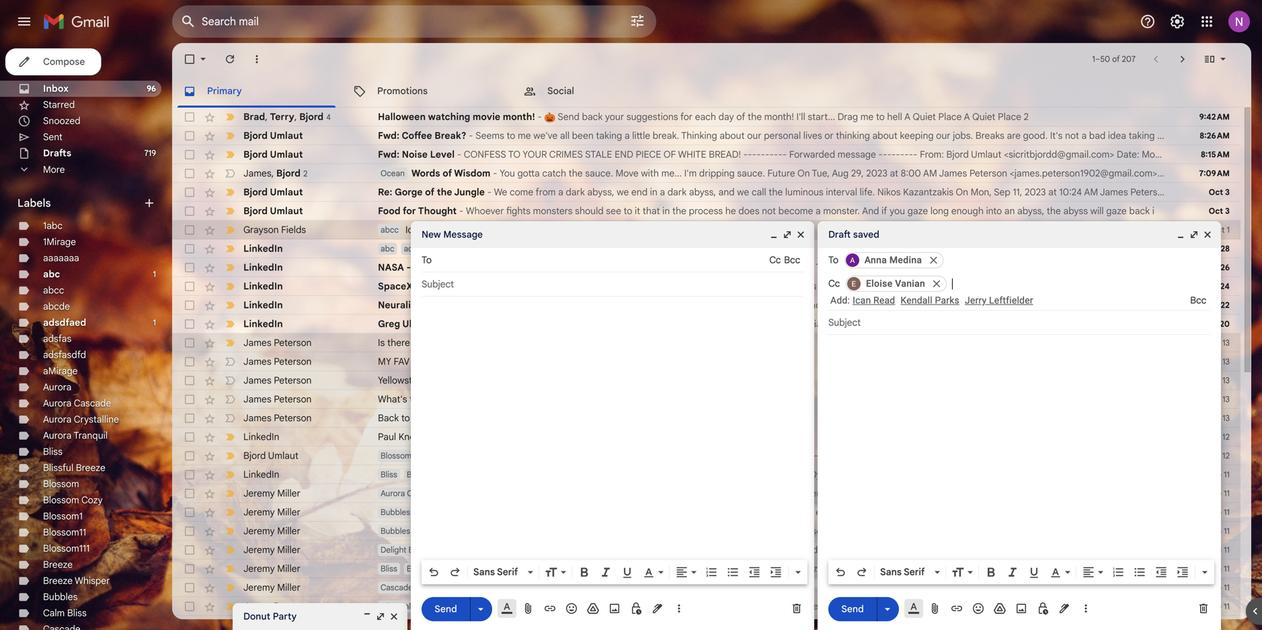 Task type: vqa. For each thing, say whether or not it's contained in the screenshot.
Heights'
yes



Task type: locate. For each thing, give the bounding box(es) containing it.
underline ‪(⌘u)‬ image for italic ‪(⌘i)‬ icon at the left bottom of page
[[621, 566, 634, 580]]

that up day! at the bottom right of the page
[[845, 299, 862, 311]]

1 month! from the left
[[503, 111, 535, 123]]

1 horizontal spatial formatting options toolbar
[[829, 560, 1215, 585]]

1 horizontal spatial attach files image
[[929, 602, 943, 616]]

0 horizontal spatial month!
[[503, 111, 535, 123]]

adsdfaed up the adsfas in the left of the page
[[43, 317, 86, 329]]

2 'wuthering from the left
[[1144, 563, 1190, 575]]

bcc link down sep 24
[[1191, 294, 1207, 307]]

row
[[172, 108, 1241, 126], [172, 126, 1263, 145], [172, 145, 1263, 164], [172, 164, 1263, 183], [172, 183, 1263, 202], [172, 202, 1241, 221], [172, 221, 1241, 240], [172, 240, 1241, 258], [172, 258, 1241, 277], [172, 277, 1241, 296], [172, 296, 1241, 315], [172, 315, 1241, 334], [172, 334, 1241, 353], [172, 353, 1241, 371], [172, 371, 1241, 390], [172, 390, 1241, 409], [172, 409, 1241, 428], [172, 428, 1241, 447], [172, 447, 1241, 466], [172, 466, 1241, 484], [172, 484, 1241, 503], [172, 503, 1241, 522], [172, 522, 1241, 541], [172, 541, 1241, 560], [172, 560, 1263, 579], [172, 579, 1241, 597], [172, 597, 1241, 616], [172, 616, 1241, 630]]

7 row from the top
[[172, 221, 1241, 240]]

snoozed link
[[43, 115, 81, 127]]

the left tragic
[[625, 431, 641, 443]]

24
[[1221, 282, 1231, 292]]

save
[[749, 337, 769, 349]]

linkedin: up do
[[696, 318, 735, 330]]

0 horizontal spatial national
[[414, 262, 452, 273]]

1 vertical spatial read
[[549, 563, 571, 575]]

1 vertical spatial aurora cascade
[[381, 489, 439, 499]]

1 50 of 207
[[1093, 54, 1136, 64]]

pop out image for indent more ‪(⌘])‬ icon
[[782, 229, 793, 240]]

1 sans serif option from the left
[[471, 566, 525, 579]]

jeremy miller for must read books
[[244, 563, 301, 575]]

toggle split pane mode image
[[1204, 52, 1217, 66]]

underline ‪(⌘u)‬ image inside 'dialog'
[[621, 566, 634, 580]]

🎃 image
[[545, 112, 556, 123]]

None checkbox
[[183, 52, 196, 66], [183, 110, 196, 124], [183, 129, 196, 143], [183, 148, 196, 161], [183, 167, 196, 180], [183, 186, 196, 199], [183, 205, 196, 218], [183, 261, 196, 274], [183, 280, 196, 293], [183, 318, 196, 331], [183, 336, 196, 350], [183, 355, 196, 369], [183, 431, 196, 444], [183, 468, 196, 482], [183, 506, 196, 519], [183, 544, 196, 557], [183, 581, 196, 595], [183, 52, 196, 66], [183, 110, 196, 124], [183, 129, 196, 143], [183, 148, 196, 161], [183, 167, 196, 180], [183, 186, 196, 199], [183, 205, 196, 218], [183, 261, 196, 274], [183, 280, 196, 293], [183, 318, 196, 331], [183, 336, 196, 350], [183, 355, 196, 369], [183, 431, 196, 444], [183, 468, 196, 482], [183, 506, 196, 519], [183, 544, 196, 557], [183, 581, 196, 595]]

i'm up soon,
[[789, 507, 801, 518]]

0 vertical spatial oct
[[1209, 187, 1224, 197]]

1 quiet from the left
[[913, 111, 936, 123]]

1 horizontal spatial you
[[779, 544, 794, 556]]

2 vertical spatial new
[[689, 601, 707, 613]]

press delete to remove this chip image
[[928, 254, 940, 266], [931, 278, 943, 290]]

we
[[617, 186, 629, 198], [737, 186, 750, 198], [710, 337, 722, 349]]

0 horizontal spatial read
[[549, 563, 571, 575]]

brontë, left indent more ‪(⌘])‬ image
[[1110, 563, 1141, 575]]

1 horizontal spatial will
[[652, 488, 665, 500]]

underline ‪(⌘u)‬ image inside draft saved dialog
[[1028, 566, 1041, 580]]

1 vertical spatial abc
[[43, 268, 60, 280]]

main content
[[172, 43, 1263, 630]]

1 horizontal spatial not
[[1066, 130, 1080, 142]]

23 row from the top
[[172, 522, 1241, 541]]

sending
[[634, 525, 668, 537]]

trending now: dna oyj:n älylämmityspalvelu wattinen auttaa… ͏ ͏ ͏ ͏ ͏ ͏ ͏ ͏ ͏ ͏ ͏ ͏ ͏ ͏ ͏ ͏ ͏ ͏ ͏ ͏ ͏ ͏ ͏ ͏ ͏ ͏ ͏ ͏ ͏ ͏ ͏ ͏ ͏ ͏ ͏ ͏ ͏ ͏ ͏ ͏ ͏ ͏ ͏ ͏ ͏ ͏ ͏ ͏ ͏ ͏ ͏ ͏ ͏ ͏ ͏ ͏ ͏ ͏ ͏ ͏ ͏ ͏ ͏ ͏ ͏ ͏ ͏ ͏ ͏ ͏ ͏
[[726, 469, 1162, 481]]

1 vertical spatial so
[[812, 525, 822, 537]]

more options image
[[675, 602, 684, 616]]

greg ulmer and others share their thoughts on linkedin
[[378, 318, 634, 330]]

sans serif inside draft saved dialog
[[881, 566, 925, 578]]

1 insert photo image from the left
[[608, 602, 622, 616]]

0 vertical spatial subject field
[[422, 278, 804, 291]]

insert signature image right toggle confidential mode image
[[1058, 602, 1072, 616]]

starred link
[[43, 99, 75, 111]]

0 vertical spatial long
[[931, 205, 949, 217]]

more formatting options image inside draft saved dialog
[[1199, 566, 1212, 579]]

search mail image
[[176, 9, 200, 34]]

sep for tenth row
[[1204, 282, 1219, 292]]

close image for draft saved
[[1203, 229, 1214, 240]]

1 vertical spatial 3
[[1226, 206, 1231, 216]]

oct down 7:09 am
[[1209, 187, 1224, 197]]

6 jeremy miller from the top
[[244, 582, 301, 594]]

sep for 9th row from the bottom
[[1208, 470, 1222, 480]]

2 horizontal spatial am
[[1253, 149, 1263, 160]]

1 place from the left
[[939, 111, 962, 123]]

insert link ‪(⌘k)‬ image
[[951, 602, 964, 616]]

None checkbox
[[183, 223, 196, 237], [183, 242, 196, 256], [183, 299, 196, 312], [183, 374, 196, 388], [183, 393, 196, 406], [183, 412, 196, 425], [183, 449, 196, 463], [183, 487, 196, 501], [183, 525, 196, 538], [183, 562, 196, 576], [183, 600, 196, 614], [183, 619, 196, 630], [183, 223, 196, 237], [183, 242, 196, 256], [183, 299, 196, 312], [183, 374, 196, 388], [183, 393, 196, 406], [183, 412, 196, 425], [183, 449, 196, 463], [183, 487, 196, 501], [183, 525, 196, 538], [183, 562, 196, 576], [183, 600, 196, 614], [183, 619, 196, 630]]

1 horizontal spatial i
[[600, 525, 602, 537]]

cc left out!
[[770, 254, 781, 266]]

6 miller from the top
[[277, 582, 301, 594]]

0 vertical spatial in
[[650, 186, 658, 198]]

0 horizontal spatial are
[[705, 450, 718, 462]]

formatting options toolbar inside draft saved dialog
[[829, 560, 1215, 585]]

abcc inside abcc ice cream - hi noah, let's get ice cream. best, grayson
[[381, 225, 399, 235]]

quiet up breaks
[[973, 111, 996, 123]]

we left do
[[710, 337, 722, 349]]

press delete to remove this chip element inside search field 'list box'
[[931, 278, 943, 290]]

0 vertical spatial if
[[882, 205, 888, 217]]

so for soon,
[[812, 525, 822, 537]]

1 vertical spatial be
[[659, 601, 670, 613]]

possible addition suggestions list box
[[831, 294, 1183, 307]]

make
[[1218, 168, 1241, 179]]

to left hell
[[877, 111, 885, 123]]

sep for 7th row from the bottom
[[1208, 508, 1222, 518]]

hope?
[[413, 337, 439, 349]]

cascade down knopp
[[407, 489, 439, 499]]

saved
[[854, 229, 880, 241]]

0 vertical spatial cascade
[[74, 398, 111, 409]]

pop out image right minimize image
[[782, 229, 793, 240]]

future up luminous
[[768, 168, 796, 179]]

sep for 18th row from the top
[[1207, 432, 1221, 442]]

monster.
[[824, 205, 860, 217]]

1 vertical spatial been
[[538, 337, 560, 349]]

more send options image
[[474, 603, 488, 616], [881, 603, 895, 616]]

0 vertical spatial you
[[890, 205, 906, 217]]

press delete to remove this chip image inside search field 'list box'
[[931, 278, 943, 290]]

send button down lunch
[[422, 597, 470, 621]]

serif
[[497, 566, 518, 578], [904, 566, 925, 578]]

new down the before
[[687, 262, 705, 273]]

2 spacex from the left
[[830, 281, 863, 292]]

aaaaaaa link
[[43, 252, 79, 264]]

so up soon,
[[804, 507, 814, 518]]

50
[[1101, 54, 1111, 64]]

0 vertical spatial press delete to remove this chip image
[[928, 254, 940, 266]]

1 horizontal spatial in
[[663, 205, 670, 217]]

sauce. down stale
[[585, 168, 613, 179]]

taking up date:
[[1129, 130, 1156, 142]]

2 horizontal spatial we
[[737, 186, 750, 198]]

bubbles for hey, i bought tickets to the jonas brothers concert. i'm so excited! cheers, jeremy
[[381, 508, 410, 518]]

None search field
[[172, 5, 657, 38]]

2 brontë, from the left
[[1110, 563, 1141, 575]]

hey, up lunch - hey, do you want to grab lunch around 1pm tomorrow? best, jeremy
[[608, 563, 627, 575]]

oct for whoever fights monsters should see to it that in the process he does not become a monster. and if you gaze long enough into an abyss, the abyss will gaze back i
[[1209, 206, 1224, 216]]

0 horizontal spatial message body text field
[[422, 303, 804, 556]]

2 horizontal spatial it
[[780, 262, 786, 273]]

linkedin: left 'we're'
[[689, 299, 727, 311]]

breeze link
[[43, 559, 73, 571]]

0 horizontal spatial mon,
[[971, 186, 992, 198]]

insert photo image
[[608, 602, 622, 616], [1015, 602, 1029, 616]]

at left the 8:00
[[890, 168, 899, 179]]

jeremy miller for office supplies
[[244, 544, 301, 556]]

1 horizontal spatial bad
[[1090, 130, 1106, 142]]

5 jeremy miller from the top
[[244, 563, 301, 575]]

abyss
[[1064, 205, 1089, 217]]

insert signature image for toggle confidential mode image
[[1058, 602, 1072, 616]]

fri, sep 8, 2023, 8:06 pm element
[[1210, 619, 1231, 630]]

of
[[1113, 54, 1120, 64], [737, 111, 746, 123], [443, 168, 452, 179], [425, 186, 435, 198], [690, 431, 699, 443], [681, 563, 690, 575]]

0 horizontal spatial the
[[449, 337, 465, 349]]

underline ‪(⌘u)‬ image
[[621, 566, 634, 580], [1028, 566, 1041, 580]]

6 sep 11 from the top
[[1208, 564, 1231, 574]]

12 for there are no bad suggestions...
[[1223, 451, 1231, 461]]

3 row from the top
[[172, 145, 1263, 164]]

indent more ‪(⌘])‬ image
[[1177, 566, 1190, 579]]

gotta
[[518, 168, 540, 179]]

gaze down kazantzakis
[[908, 205, 929, 217]]

emily down thanks,
[[941, 563, 964, 575]]

peterson for 14th row from the bottom of the main content containing primary
[[274, 375, 312, 387]]

2023 right 7,
[[1193, 149, 1215, 160]]

0 horizontal spatial about
[[720, 130, 745, 142]]

numbered list ‪(⌘⇧7)‬ image
[[705, 566, 719, 579], [1112, 566, 1126, 579]]

blossom111
[[43, 543, 90, 555]]

aviation
[[804, 318, 838, 330]]

8 sep 11 from the top
[[1208, 602, 1231, 612]]

dark up the should
[[566, 186, 585, 198]]

asteroid
[[905, 262, 940, 273]]

13 for mario
[[1223, 357, 1231, 367]]

sans up lunch
[[474, 566, 495, 578]]

tab list
[[172, 75, 1252, 108]]

5 miller from the top
[[277, 563, 301, 575]]

insert files using drive image
[[587, 602, 600, 616]]

emily
[[941, 563, 964, 575], [1086, 563, 1108, 575]]

0 vertical spatial abcc
[[381, 225, 399, 235]]

1 horizontal spatial more formatting options image
[[1199, 566, 1212, 579]]

minimize image
[[1176, 229, 1187, 240], [362, 612, 373, 622]]

2 horizontal spatial 2023
[[1193, 149, 1215, 160]]

1 numbered list ‪(⌘⇧7)‬ image from the left
[[705, 566, 719, 579]]

0 vertical spatial new
[[553, 243, 572, 255]]

adsfasdfd
[[43, 349, 86, 361]]

2 pop out image from the left
[[1189, 229, 1200, 240]]

drag
[[838, 111, 859, 123]]

0 horizontal spatial abyss,
[[588, 186, 615, 198]]

sans serif option inside draft saved dialog
[[878, 566, 932, 579]]

ethereal up redo ‪(⌘y)‬ icon
[[444, 545, 474, 555]]

emily up more options icon
[[1086, 563, 1108, 575]]

breaks
[[976, 130, 1005, 142]]

subject field inside 'dialog'
[[422, 278, 804, 291]]

aurora down amirage
[[43, 381, 72, 393]]

redo ‪(⌘y)‬ image
[[856, 566, 869, 579]]

be up the office
[[620, 525, 631, 537]]

tab list containing primary
[[172, 75, 1252, 108]]

... left marga
[[1230, 563, 1237, 575]]

a down re: gorge of the jungle - we come from a dark abyss, we end in a dark abyss, and we call the luminous interval life. nikos kazantzakis on mon, sep 11, 2023 at 10:24 am james peterson <james.peterson1902@
[[816, 205, 821, 217]]

more formatting options image
[[792, 566, 805, 579], [1199, 566, 1212, 579]]

trending up what
[[636, 299, 673, 311]]

jeremy miller for hey, i will be sending out my wedding invitations soon, so keep an eye out for them! thanks, jeremy
[[244, 525, 301, 537]]

1 horizontal spatial about
[[873, 130, 898, 142]]

am down <james.peterson1902@gmail.com>
[[1085, 186, 1099, 198]]

1 underline ‪(⌘u)‬ image from the left
[[621, 566, 634, 580]]

1 vertical spatial will
[[652, 488, 665, 500]]

settings image
[[1170, 13, 1186, 30]]

me right drag
[[861, 111, 874, 123]]

0 vertical spatial cc
[[770, 254, 781, 266]]

numbered list ‪(⌘⇧7)‬ image inside draft saved dialog
[[1112, 566, 1126, 579]]

cascade inside labels navigation
[[74, 398, 111, 409]]

send button inside draft saved dialog
[[829, 597, 877, 621]]

primary tab
[[172, 75, 341, 108]]

0 horizontal spatial underline ‪(⌘u)‬ image
[[621, 566, 634, 580]]

administration
[[562, 262, 630, 273]]

spokesperson.
[[830, 601, 892, 613]]

1 jeremy miller from the top
[[244, 488, 301, 500]]

0 horizontal spatial brontë,
[[966, 563, 997, 575]]

, left terry
[[265, 111, 268, 123]]

gmail image
[[43, 8, 116, 35]]

2 sans serif from the left
[[881, 566, 925, 578]]

attach files image left lott,
[[522, 602, 536, 616]]

abcc for abcc
[[43, 285, 64, 296]]

close image for donut party
[[389, 612, 400, 622]]

jeremy miller for hey, i bought tickets to the jonas brothers concert. i'm so excited! cheers, jeremy
[[244, 507, 301, 518]]

älylämmityspalvelu
[[834, 469, 915, 481]]

of
[[664, 149, 676, 160]]

cc link down today's
[[829, 278, 840, 290]]

pop out image left oct 1
[[1189, 229, 1200, 240]]

brontë,
[[966, 563, 997, 575], [1110, 563, 1141, 575]]

2 oct 3 from the top
[[1209, 206, 1231, 216]]

house
[[723, 243, 750, 255]]

what's the name! link
[[378, 393, 1167, 406]]

1 discard draft ‪(⌘⇧d)‬ image from the left
[[791, 602, 804, 616]]

1 out from the left
[[670, 525, 684, 537]]

read inside main content
[[549, 563, 571, 575]]

blossom for blossom cozy
[[43, 494, 79, 506]]

2 13 from the top
[[1223, 357, 1231, 367]]

linkedin: for happy
[[696, 318, 735, 330]]

fwd: for fwd: coffee break? - seems to me we've all been taking a little break. thinking about our personal lives or thinking about keeping our jobs. breaks are good. it's not a bad idea taking a break every now and th
[[378, 130, 400, 142]]

sans for sans serif option related to redo ‪(⌘y)‬ icon
[[474, 566, 495, 578]]

peterson for 13th row from the top of the main content containing primary
[[274, 337, 312, 349]]

2 insert signature image from the left
[[1058, 602, 1072, 616]]

sep 13 for hope?
[[1207, 338, 1231, 348]]

minimize image left pop out icon
[[362, 612, 373, 622]]

you up scott
[[779, 544, 794, 556]]

1 horizontal spatial we
[[710, 337, 722, 349]]

2 vertical spatial linkedin:
[[696, 318, 735, 330]]

2 about from the left
[[873, 130, 898, 142]]

take
[[675, 488, 694, 500]]

2 vertical spatial 2023
[[1025, 186, 1047, 198]]

1 vertical spatial cascade
[[407, 489, 439, 499]]

0 vertical spatial blossom
[[381, 451, 412, 461]]

1 horizontal spatial quiet
[[973, 111, 996, 123]]

jeremy miller for lunch
[[244, 582, 301, 594]]

calm
[[43, 608, 65, 619]]

serif inside draft saved dialog
[[904, 566, 925, 578]]

do
[[513, 582, 525, 594]]

1 horizontal spatial cc
[[829, 278, 840, 290]]

cheers,
[[852, 507, 885, 518]]

1 spacex from the left
[[378, 281, 413, 292]]

hey, left the bought
[[567, 507, 585, 518]]

13 for the
[[1223, 413, 1231, 424]]

5 row from the top
[[172, 183, 1263, 202]]

4 13 from the top
[[1223, 395, 1231, 405]]

5 11 from the top
[[1225, 545, 1231, 555]]

social tab
[[513, 75, 682, 108]]

share
[[467, 281, 493, 292], [477, 299, 502, 311], [484, 318, 510, 330], [478, 431, 501, 443]]

bold ‪(⌘b)‬ image
[[578, 566, 591, 579]]

call
[[752, 186, 767, 198]]

anna medina
[[865, 255, 923, 266]]

office
[[481, 544, 507, 556]]

3 for re: gorge of the jungle - we come from a dark abyss, we end in a dark abyss, and we call the luminous interval life. nikos kazantzakis on mon, sep 11, 2023 at 10:24 am james peterson <james.peterson1902@
[[1226, 187, 1231, 197]]

insert photo image inside draft saved dialog
[[1015, 602, 1029, 616]]

2 12 from the top
[[1223, 451, 1231, 461]]

more formatting options image right indent more ‪(⌘])‬ image
[[1199, 566, 1212, 579]]

harmony
[[456, 564, 489, 574]]

0 vertical spatial ethereal
[[444, 545, 474, 555]]

noise
[[402, 149, 428, 160]]

0 horizontal spatial pop out image
[[782, 229, 793, 240]]

sep for 15th row from the bottom of the main content containing primary
[[1207, 357, 1221, 367]]

i for will
[[600, 525, 602, 537]]

amirage link
[[43, 365, 78, 377]]

1 more send options image from the left
[[474, 603, 488, 616]]

sent
[[43, 131, 63, 143]]

name
[[579, 601, 603, 613]]

send inside draft saved dialog
[[842, 603, 864, 615]]

aurora for aurora crystalline link
[[43, 414, 72, 426]]

close image up 'sep 28'
[[1203, 229, 1214, 240]]

eloise
[[867, 278, 893, 289]]

future down name!
[[429, 412, 457, 424]]

main menu image
[[16, 13, 32, 30]]

formatting options toolbar
[[422, 560, 808, 585], [829, 560, 1215, 585]]

6 james peterson from the top
[[244, 601, 312, 613]]

1 12 from the top
[[1223, 432, 1231, 442]]

serif right the "great"
[[904, 566, 925, 578]]

1 horizontal spatial discard draft ‪(⌘⇧d)‬ image
[[1198, 602, 1211, 616]]

2 sans from the left
[[881, 566, 902, 578]]

attach files image for insert link ‪(⌘k)‬ icon
[[929, 602, 943, 616]]

1
[[1093, 54, 1096, 64], [1228, 225, 1231, 235], [153, 269, 156, 280], [153, 318, 156, 328]]

insert photo image right insert files using drive image
[[1015, 602, 1029, 616]]

personal
[[764, 130, 801, 142]]

james peterson for my
[[244, 356, 312, 368]]

do
[[725, 337, 736, 349]]

28 row from the top
[[172, 616, 1241, 630]]

2 vertical spatial cascade
[[381, 583, 413, 593]]

labels navigation
[[0, 43, 172, 630]]

abcc inside labels navigation
[[43, 285, 64, 296]]

italic ‪(⌘i)‬ image
[[599, 566, 613, 579]]

2 3 from the top
[[1226, 206, 1231, 216]]

message body text field inside draft saved dialog
[[829, 342, 1211, 595]]

0 horizontal spatial subject field
[[422, 278, 804, 291]]

0 horizontal spatial cc link
[[770, 252, 781, 268]]

inbox
[[43, 83, 69, 95]]

indent less ‪(⌘[)‬ image
[[748, 566, 762, 579], [1155, 566, 1169, 579]]

more options image
[[1083, 602, 1091, 616]]

1 horizontal spatial i'm
[[685, 168, 697, 179]]

breeze whisper link
[[43, 575, 110, 587]]

about
[[720, 130, 745, 142], [873, 130, 898, 142]]

ocean words of wisdom - you gotta catch the sauce. move with me... i'm dripping sauce. future on tue, aug 29, 2023 at 8:00 am james peterson <james.peterson1902@gmail.com> wrote: let us make our f
[[381, 168, 1263, 179]]

1 horizontal spatial that
[[845, 299, 862, 311]]

bold ‪(⌘b)‬ image
[[985, 566, 998, 579]]

1 attach files image from the left
[[522, 602, 536, 616]]

umlaut for food for thought - whoever fights monsters should see to it that in the process he does not become a monster. and if you gaze long enough into an abyss, the abyss will gaze back i
[[270, 205, 303, 217]]

1 horizontal spatial lives
[[804, 130, 823, 142]]

ethereal for ethereal
[[444, 545, 474, 555]]

0 horizontal spatial on
[[798, 168, 810, 179]]

2 taking from the left
[[1129, 130, 1156, 142]]

sans serif for redo ‪(⌘y)‬ image
[[881, 566, 925, 578]]

1 bjord umlaut from the top
[[244, 130, 303, 142]]

sans serif option
[[471, 566, 525, 579], [878, 566, 932, 579]]

am right 10:58
[[1253, 149, 1263, 160]]

grayson left "fields"
[[244, 224, 279, 236]]

2 horizontal spatial abyss,
[[1018, 205, 1045, 217]]

miller for hey, i will be sending out my wedding invitations soon, so keep an eye out for them! thanks, jeremy
[[277, 525, 301, 537]]

0 horizontal spatial we
[[617, 186, 629, 198]]

press delete to remove this chip element
[[928, 254, 940, 266], [931, 278, 943, 290]]

ethereal lottery spokesperson - mr. lott, your name is perfect to be our new adequate hundreds lottery spokesperson.
[[381, 601, 892, 613]]

1 horizontal spatial dark
[[668, 186, 687, 198]]

2 place from the left
[[998, 111, 1022, 123]]

1 horizontal spatial serif
[[904, 566, 925, 578]]

aug left 7,
[[1166, 149, 1182, 160]]

miller for office supplies
[[277, 544, 301, 556]]

6 11 from the top
[[1225, 564, 1231, 574]]

content.
[[708, 262, 746, 273]]

tue,
[[812, 168, 830, 179]]

it left out!
[[780, 262, 786, 273]]

2 vertical spatial bubbles
[[43, 591, 78, 603]]

spacex up "add:"
[[830, 281, 863, 292]]

others
[[435, 281, 465, 292], [444, 299, 474, 311], [452, 318, 482, 330], [448, 431, 475, 443]]

mon, up into
[[971, 186, 992, 198]]

sans for sans serif option inside draft saved dialog
[[881, 566, 902, 578]]

oct 3 up oct 1
[[1209, 206, 1231, 216]]

Search mail text field
[[202, 15, 592, 28]]

1 horizontal spatial aug
[[1166, 149, 1182, 160]]

trending on linkedin: happy national aviation day! today we… ͏ ͏ ͏ ͏ ͏ ͏ ͏ ͏ ͏ ͏ ͏ ͏ ͏ ͏ ͏ ͏ ͏ ͏ ͏ ͏ ͏ ͏ ͏ ͏ ͏ ͏ ͏ ͏ ͏ ͏ ͏ ͏ ͏ ͏ ͏ ͏ ͏ ͏ ͏ ͏ ͏ ͏ ͏ ͏ ͏ ͏ ͏ ͏ ͏ ͏ ͏ ͏ ͏ ͏ ͏ ͏ ͏ ͏ ͏ ͏ ͏ ͏ ͏ ͏ ͏ ͏ ͏ ͏ ͏ ͏
[[643, 318, 1078, 330]]

18 row from the top
[[172, 428, 1241, 447]]

social
[[548, 85, 575, 97]]

trending down there are no bad suggestions... -
[[726, 469, 764, 481]]

2 bjord umlaut from the top
[[244, 149, 303, 160]]

sep for 10th row from the bottom
[[1207, 451, 1221, 461]]

delight
[[381, 545, 407, 555]]

0 horizontal spatial insert photo image
[[608, 602, 622, 616]]

fwd: down halloween
[[378, 130, 400, 142]]

toggle confidential mode image
[[630, 602, 643, 616]]

jungle
[[454, 186, 485, 198]]

adsdfaed inside labels navigation
[[43, 317, 86, 329]]

4 sep 13 from the top
[[1207, 395, 1231, 405]]

press delete to remove this chip element for vanian
[[931, 278, 943, 290]]

ethereal inside ethereal lottery spokesperson - mr. lott, your name is perfect to be our new adequate hundreds lottery spokesperson.
[[381, 602, 411, 612]]

aurora for aurora cascade link at left
[[43, 398, 72, 409]]

2 vertical spatial will
[[605, 525, 618, 537]]

send down redo ‪(⌘y)‬ image
[[842, 603, 864, 615]]

abyss,
[[588, 186, 615, 198], [689, 186, 716, 198], [1018, 205, 1045, 217]]

7 11 from the top
[[1225, 583, 1231, 593]]

undo ‪(⌘z)‬ image
[[427, 566, 441, 579]]

2 more formatting options image from the left
[[1199, 566, 1212, 579]]

13 for hope?
[[1223, 338, 1231, 348]]

abcde link
[[43, 301, 70, 313]]

brad , terry , bjord 4
[[244, 111, 331, 123]]

0 vertical spatial will
[[1091, 205, 1104, 217]]

breeze down tranquil
[[76, 462, 106, 474]]

2 jeremy miller from the top
[[244, 507, 301, 518]]

2 serif from the left
[[904, 566, 925, 578]]

insert photo image down lunch
[[608, 602, 622, 616]]

3 up oct 1
[[1226, 206, 1231, 216]]

0 horizontal spatial cc
[[770, 254, 781, 266]]

bcc link up applications
[[785, 252, 801, 268]]

breeze up enchanted
[[409, 545, 434, 555]]

are
[[1007, 130, 1021, 142], [705, 450, 718, 462]]

subject field inside draft saved dialog
[[829, 316, 1211, 330]]

me left know
[[730, 544, 744, 556]]

2 miller from the top
[[277, 507, 301, 518]]

insert files using drive image
[[994, 602, 1007, 616]]

abyss, up the should
[[588, 186, 615, 198]]

serif for sans serif option inside draft saved dialog
[[904, 566, 925, 578]]

james , bjord 2
[[244, 167, 308, 179]]

piece
[[636, 149, 662, 160]]

1 sep 12 from the top
[[1207, 432, 1231, 442]]

formatting options toolbar for toggle confidential mode image
[[829, 560, 1215, 585]]

aurora for aurora tranquil link
[[43, 430, 72, 442]]

2 insert photo image from the left
[[1015, 602, 1029, 616]]

new
[[553, 243, 572, 255], [687, 262, 705, 273], [689, 601, 707, 613]]

them!
[[910, 525, 934, 537]]

6 row from the top
[[172, 202, 1241, 221]]

abcc for abcc ice cream - hi noah, let's get ice cream. best, grayson
[[381, 225, 399, 235]]

insert signature image
[[651, 602, 665, 616], [1058, 602, 1072, 616]]

hey, for hey, i bought tickets to the jonas brothers concert. i'm so excited! cheers, jeremy
[[567, 507, 585, 518]]

landing…
[[975, 262, 1013, 273]]

james peterson for back
[[244, 412, 312, 424]]

None text field
[[953, 273, 1211, 295]]

1 row from the top
[[172, 108, 1241, 126]]

insert photo image for toggle confidential mode icon
[[608, 602, 622, 616]]

1 lottery from the left
[[418, 601, 449, 613]]

james peterson
[[244, 337, 312, 349], [244, 356, 312, 368], [244, 375, 312, 387], [244, 394, 312, 405], [244, 412, 312, 424], [244, 601, 312, 613]]

2 discard draft ‪(⌘⇧d)‬ image from the left
[[1198, 602, 1211, 616]]

message body text field for italic ‪(⌘i)‬ image
[[829, 342, 1211, 595]]

0 horizontal spatial abc
[[43, 268, 60, 280]]

sep for 13th row from the bottom
[[1207, 395, 1221, 405]]

let left us
[[1189, 168, 1203, 179]]

7 sep 11 from the top
[[1208, 583, 1231, 593]]

back left your
[[582, 111, 603, 123]]

1 horizontal spatial am
[[1085, 186, 1099, 198]]

you down the nikos
[[890, 205, 906, 217]]

abc inside labels navigation
[[43, 268, 60, 280]]

1 indent less ‪(⌘[)‬ image from the left
[[748, 566, 762, 579]]

2 vertical spatial you
[[528, 582, 543, 594]]

8:15 am
[[1202, 150, 1231, 160]]

1 horizontal spatial adsdfaed
[[404, 244, 439, 254]]

monsters
[[533, 205, 573, 217]]

today,
[[604, 243, 631, 255]]

1 vertical spatial adsdfaed
[[43, 317, 86, 329]]

1 sep 13 from the top
[[1207, 338, 1231, 348]]

row containing james
[[172, 164, 1263, 183]]

at left 10:58
[[1217, 149, 1226, 160]]

0 horizontal spatial send button
[[422, 597, 470, 621]]

, for terry
[[265, 111, 268, 123]]

is
[[605, 601, 612, 613]]

1 vertical spatial blossom
[[43, 478, 79, 490]]

2 vertical spatial it
[[667, 488, 673, 500]]

aurora cascade inside labels navigation
[[43, 398, 111, 409]]

1 horizontal spatial on
[[956, 186, 969, 198]]

james
[[244, 167, 272, 179], [940, 168, 968, 179], [1101, 186, 1129, 198], [445, 243, 475, 255], [244, 337, 272, 349], [244, 356, 272, 368], [244, 375, 272, 387], [244, 394, 272, 405], [244, 412, 272, 424], [244, 601, 272, 613]]

1 sans serif from the left
[[474, 566, 518, 578]]

whoever
[[466, 205, 504, 217]]

sans inside draft saved dialog
[[881, 566, 902, 578]]

cc link
[[770, 252, 781, 268], [829, 278, 840, 290]]

your
[[523, 149, 547, 160]]

linkedin: for internship
[[679, 281, 718, 292]]

attach files image
[[522, 602, 536, 616], [929, 602, 943, 616]]

the for the forge stone has been lost to maldenia. what more could we do to save alendria?!
[[449, 337, 465, 349]]

pop out image
[[782, 229, 793, 240], [1189, 229, 1200, 240]]

aurora down aurora "link" at the bottom left of page
[[43, 398, 72, 409]]

Subject field
[[422, 278, 804, 291], [829, 316, 1211, 330]]

1 vertical spatial not
[[762, 205, 776, 217]]

send right the "🎃" 'image'
[[558, 111, 580, 123]]

0 vertical spatial abc
[[381, 244, 395, 254]]

24 row from the top
[[172, 541, 1241, 560]]

4 jeremy miller from the top
[[244, 544, 301, 556]]

1 vertical spatial abcc
[[43, 285, 64, 296]]

i'm right hi, in the bottom left of the page
[[568, 544, 580, 556]]

hi,
[[554, 544, 565, 556]]

dreamy down undo ‪(⌘z)‬ image
[[422, 583, 450, 593]]

lottery down undo ‪(⌘z)‬ image
[[418, 601, 449, 613]]

Message Body text field
[[422, 303, 804, 556], [829, 342, 1211, 595]]

spacex down nasa
[[378, 281, 413, 292]]

0 horizontal spatial minimize image
[[362, 612, 373, 622]]

0 horizontal spatial i'm
[[568, 544, 580, 556]]

sep
[[994, 186, 1011, 198], [1204, 244, 1219, 254], [1204, 263, 1219, 273], [1204, 282, 1219, 292], [1204, 300, 1219, 310], [1203, 319, 1218, 329], [1207, 338, 1221, 348], [1207, 357, 1221, 367], [1207, 376, 1221, 386], [1207, 395, 1221, 405], [1207, 413, 1221, 424], [1207, 432, 1221, 442], [1207, 451, 1221, 461], [1208, 470, 1222, 480], [1208, 489, 1222, 499], [1208, 508, 1222, 518], [1208, 526, 1222, 537], [1208, 545, 1222, 555], [1208, 564, 1222, 574], [1208, 583, 1222, 593], [1208, 602, 1222, 612]]

enough
[[952, 205, 984, 217]]

sans serif
[[474, 566, 518, 578], [881, 566, 925, 578]]

2 send button from the left
[[829, 597, 877, 621]]

sep 12 for the tragic loss of lives due to violence in… ͏ ͏ ͏ ͏ ͏ ͏ ͏ ͏ ͏ ͏ ͏ ͏ ͏ ͏ ͏ ͏ ͏ ͏ ͏ ͏ ͏ ͏ ͏ ͏ ͏ ͏ ͏ ͏ ͏ ͏ ͏ ͏ ͏ ͏ ͏ ͏ ͏ ͏ ͏ ͏ ͏ ͏ ͏ ͏ ͏ ͏ ͏ ͏ ͏ ͏ ͏ ͏ ͏ ͏ ͏ ͏ ͏ ͏ ͏ ͏ ͏ ͏ ͏ ͏ ͏ ͏ ͏ ͏ ͏ ͏ ͏ ͏ ͏ ͏ ͏ ͏ ͏ ͏
[[1207, 432, 1231, 442]]

1 more formatting options image from the left
[[792, 566, 805, 579]]

cc inside draft saved dialog
[[829, 278, 840, 290]]

for up ican
[[865, 281, 877, 292]]

2 indent less ‪(⌘[)‬ image from the left
[[1155, 566, 1169, 579]]

1 taking from the left
[[596, 130, 623, 142]]

indent less ‪(⌘[)‬ image for bulleted list ‪(⌘⇧8)‬ icon
[[1155, 566, 1169, 579]]

1 formatting options toolbar from the left
[[422, 560, 808, 585]]

you right do
[[528, 582, 543, 594]]

1 vertical spatial bubbles
[[381, 526, 410, 537]]

a left little
[[625, 130, 630, 142]]

dialog
[[411, 221, 815, 630]]

0 horizontal spatial aug
[[832, 168, 849, 179]]

0 horizontal spatial gaze
[[908, 205, 929, 217]]

close image
[[796, 229, 807, 240], [1203, 229, 1214, 240], [389, 612, 400, 622]]

long down kazantzakis
[[931, 205, 949, 217]]

attach files image for insert link ‪(⌘k)‬ image
[[522, 602, 536, 616]]

aurora tranquil link
[[43, 430, 108, 442]]

1 miller from the top
[[277, 488, 301, 500]]

4 row from the top
[[172, 164, 1263, 183]]

how
[[609, 488, 628, 500]]

around
[[628, 582, 658, 594]]

2 numbered list ‪(⌘⇧7)‬ image from the left
[[1112, 566, 1126, 579]]

2023
[[1193, 149, 1215, 160], [867, 168, 888, 179], [1025, 186, 1047, 198]]

1 horizontal spatial out
[[879, 525, 893, 537]]

1 insert signature image from the left
[[651, 602, 665, 616]]

cc for cc bcc
[[770, 254, 781, 266]]

message body text field for italic ‪(⌘i)‬ icon at the left bottom of page
[[422, 303, 804, 556]]

gaze
[[908, 205, 929, 217], [1107, 205, 1127, 217]]

1 fwd: from the top
[[378, 130, 400, 142]]

cascade up crystalline on the left of the page
[[74, 398, 111, 409]]

none text field inside draft saved dialog
[[953, 273, 1211, 295]]

quiet up keeping
[[913, 111, 936, 123]]

abc inside main content
[[381, 244, 395, 254]]

dialog containing cc
[[411, 221, 815, 630]]

3 13 from the top
[[1223, 376, 1231, 386]]

cream.
[[551, 224, 580, 236]]

testified
[[638, 243, 674, 255]]

1 horizontal spatial gaze
[[1107, 205, 1127, 217]]

am down from: on the right top of the page
[[924, 168, 938, 179]]

bcc up applications
[[785, 254, 801, 266]]

1 sep 11 from the top
[[1208, 470, 1231, 480]]

discard draft ‪(⌘⇧d)‬ image
[[791, 602, 804, 616], [1198, 602, 1211, 616]]

new right more options image
[[689, 601, 707, 613]]

send down lunch
[[435, 603, 457, 615]]

aurora up bliss link
[[43, 430, 72, 442]]

1 sans from the left
[[474, 566, 495, 578]]

peterson for 12th row from the bottom
[[274, 412, 312, 424]]

cc for cc
[[829, 278, 840, 290]]

bubbles inside labels navigation
[[43, 591, 78, 603]]



Task type: describe. For each thing, give the bounding box(es) containing it.
aurora cascade link
[[43, 398, 111, 409]]

office
[[621, 544, 646, 556]]

our left f
[[1243, 168, 1257, 179]]

the left house
[[706, 243, 721, 255]]

blossom link
[[43, 478, 79, 490]]

10 row from the top
[[172, 277, 1241, 296]]

cc bcc
[[770, 254, 801, 266]]

tranquil
[[74, 430, 108, 442]]

wattinen
[[917, 469, 955, 481]]

main content containing primary
[[172, 43, 1263, 630]]

hey, for hey, i will be sending out my wedding invitations soon, so keep an eye out for them! thanks, jeremy
[[579, 525, 597, 537]]

more send options image for sans serif option inside draft saved dialog
[[881, 603, 895, 616]]

older image
[[1177, 52, 1190, 66]]

hey, i bought tickets to the jonas brothers concert. i'm so excited! cheers, jeremy
[[567, 507, 919, 518]]

invitations
[[741, 525, 784, 537]]

1 vertical spatial bad
[[734, 450, 751, 462]]

27 row from the top
[[172, 597, 1241, 616]]

breeze down blossom111
[[43, 559, 73, 571]]

sep for 12th row from the bottom
[[1207, 413, 1221, 424]]

1 brontë, from the left
[[966, 563, 997, 575]]

1 horizontal spatial close image
[[796, 229, 807, 240]]

3 james peterson from the top
[[244, 375, 312, 387]]

watching
[[428, 111, 470, 123]]

2 horizontal spatial i
[[634, 243, 636, 255]]

to up "to"
[[507, 130, 516, 142]]

13 row from the top
[[172, 334, 1241, 353]]

toggle confidential mode image
[[1037, 602, 1050, 616]]

0 vertical spatial aug
[[1166, 149, 1182, 160]]

of right list
[[681, 563, 690, 575]]

0 vertical spatial dreamy
[[491, 564, 519, 574]]

words
[[412, 168, 440, 179]]

taiclet
[[477, 243, 508, 255]]

5 sep 11 from the top
[[1208, 545, 1231, 555]]

2 vertical spatial me
[[730, 544, 744, 556]]

0 vertical spatial future
[[768, 168, 796, 179]]

1 vertical spatial it
[[780, 262, 786, 273]]

0 vertical spatial 2023
[[1193, 149, 1215, 160]]

best, down dna
[[783, 488, 805, 500]]

your
[[558, 601, 576, 613]]

11 row from the top
[[172, 296, 1241, 315]]

linkedin: for we're
[[689, 299, 727, 311]]

14 row from the top
[[172, 353, 1241, 371]]

office supplies - hi, i'm ordering office supplies today. let me know if you need anything. best, jeremy
[[481, 544, 918, 556]]

must read books - hey, here's a list of must read books: f. scott fitzgerald, 'the great gatsby' ... emily brontë, 'wuthering heights' emily brontë, 'wuthering heights' ... marga
[[526, 563, 1263, 575]]

1 sauce. from the left
[[585, 168, 613, 179]]

ethereal for ethereal lottery spokesperson - mr. lott, your name is perfect to be our new adequate hundreds lottery spokesperson.
[[381, 602, 411, 612]]

13 for name!
[[1223, 395, 1231, 405]]

10:58
[[1228, 149, 1251, 160]]

oyj:n
[[810, 469, 832, 481]]

1 vertical spatial lives
[[701, 431, 720, 443]]

20 row from the top
[[172, 466, 1241, 484]]

to right lost
[[580, 337, 589, 349]]

become
[[779, 205, 814, 217]]

0 horizontal spatial am
[[924, 168, 938, 179]]

at left 10:24
[[1049, 186, 1057, 198]]

1 vertical spatial aug
[[832, 168, 849, 179]]

0 horizontal spatial back
[[582, 111, 603, 123]]

0 vertical spatial lives
[[804, 130, 823, 142]]

4 11 from the top
[[1225, 526, 1231, 537]]

for down 'gorge'
[[403, 205, 416, 217]]

bliss right calm at left bottom
[[67, 608, 87, 619]]

1 dark from the left
[[566, 186, 585, 198]]

15 row from the top
[[172, 371, 1241, 390]]

subject field for minimize image
[[422, 278, 804, 291]]

movie
[[473, 111, 501, 123]]

and up 'hope?'
[[432, 318, 450, 330]]

29,
[[852, 168, 864, 179]]

and right knopp
[[429, 431, 445, 443]]

insert emoji ‪(⌘⇧2)‬ image
[[565, 602, 579, 616]]

1 vertical spatial an
[[848, 525, 859, 537]]

a up space
[[545, 243, 550, 255]]

tomorrow?
[[680, 582, 726, 594]]

send for formatting options toolbar within draft saved dialog
[[842, 603, 864, 615]]

more formatting options image for formatting options toolbar for toggle confidential mode icon
[[792, 566, 805, 579]]

bjord umlaut for re: gorge of the jungle
[[244, 186, 303, 198]]

bcc inside 'dialog'
[[785, 254, 801, 266]]

send button for more send options icon corresponding to sans serif option related to redo ‪(⌘y)‬ icon
[[422, 597, 470, 621]]

send for formatting options toolbar for toggle confidential mode icon
[[435, 603, 457, 615]]

1 about from the left
[[720, 130, 745, 142]]

should
[[575, 205, 604, 217]]

and down shared
[[512, 262, 530, 273]]

italic ‪(⌘i)‬ image
[[1006, 566, 1020, 579]]

1 emily from the left
[[941, 563, 964, 575]]

blossom for blossom link
[[43, 478, 79, 490]]

2 sauce. from the left
[[738, 168, 766, 179]]

support image
[[1140, 13, 1157, 30]]

2 horizontal spatial you
[[890, 205, 906, 217]]

numbered list ‪(⌘⇧7)‬ image for bulleted list ‪(⌘⇧8)‬ image
[[705, 566, 719, 579]]

no
[[721, 450, 732, 462]]

lunch
[[602, 582, 625, 594]]

bliss down paul in the left of the page
[[381, 470, 397, 480]]

1 horizontal spatial abyss,
[[689, 186, 716, 198]]

add:
[[831, 295, 850, 306]]

row containing brad
[[172, 108, 1241, 126]]

1 horizontal spatial are
[[1007, 130, 1021, 142]]

0 vertical spatial an
[[1005, 205, 1016, 217]]

1mirage link
[[43, 236, 76, 248]]

adsfas link
[[43, 333, 72, 345]]

miller for must read books
[[277, 563, 301, 575]]

to inside back to the future link
[[402, 412, 410, 424]]

to right toggle confidential mode icon
[[648, 601, 657, 613]]

guys
[[444, 356, 468, 368]]

james peterson for is
[[244, 337, 312, 349]]

promotions
[[377, 85, 428, 97]]

my
[[687, 525, 699, 537]]

2 dark from the left
[[668, 186, 687, 198]]

2 lottery from the left
[[797, 601, 828, 613]]

oct 1
[[1212, 225, 1231, 235]]

row containing grayson fields
[[172, 221, 1241, 240]]

draft saved dialog
[[818, 221, 1222, 630]]

he
[[726, 205, 736, 217]]

here's
[[629, 563, 656, 575]]

bliss up 'blissful'
[[43, 446, 63, 458]]

date:
[[1117, 149, 1140, 160]]

mario
[[412, 356, 442, 368]]

send back your suggestions for each day of the month! i'll start... drag me to hell a quiet place a quiet place 2
[[556, 111, 1029, 123]]

for left them!
[[895, 525, 907, 537]]

pop out image
[[375, 612, 386, 622]]

enchanted
[[407, 564, 446, 574]]

sep 12 for there are no bad suggestions...
[[1207, 451, 1231, 461]]

8 11 from the top
[[1225, 602, 1231, 612]]

4
[[326, 112, 331, 122]]

1 vertical spatial back
[[1130, 205, 1151, 217]]

the for the tragic loss of lives due to violence in… ͏ ͏ ͏ ͏ ͏ ͏ ͏ ͏ ͏ ͏ ͏ ͏ ͏ ͏ ͏ ͏ ͏ ͏ ͏ ͏ ͏ ͏ ͏ ͏ ͏ ͏ ͏ ͏ ͏ ͏ ͏ ͏ ͏ ͏ ͏ ͏ ͏ ͏ ͏ ͏ ͏ ͏ ͏ ͏ ͏ ͏ ͏ ͏ ͏ ͏ ͏ ͏ ͏ ͏ ͏ ͏ ͏ ͏ ͏ ͏ ͏ ͏ ͏ ͏ ͏ ͏ ͏ ͏ ͏ ͏ ͏ ͏ ͏ ͏ ͏ ͏ ͏ ͏
[[625, 431, 641, 443]]

miller for hey, i bought tickets to the jonas brothers concert. i'm so excited! cheers, jeremy
[[277, 507, 301, 518]]

discard draft ‪(⌘⇧d)‬ image for formatting options toolbar within draft saved dialog
[[1198, 602, 1211, 616]]

white
[[678, 149, 707, 160]]

2 horizontal spatial ,
[[295, 111, 297, 123]]

bjord umlaut for fwd: noise level
[[244, 149, 303, 160]]

1 vertical spatial long
[[631, 488, 649, 500]]

redo ‪(⌘y)‬ image
[[449, 566, 462, 579]]

our down the 1pm
[[673, 601, 687, 613]]

1 vertical spatial i'm
[[789, 507, 801, 518]]

to right tickets
[[657, 507, 665, 518]]

james taiclet shared a new post - today, i testified before the house armed… ͏ ͏ ͏ ͏ ͏ ͏ ͏ ͏ ͏ ͏ ͏ ͏ ͏ ͏ ͏ ͏ ͏ ͏ ͏ ͏ ͏ ͏ ͏ ͏ ͏ ͏ ͏ ͏ ͏ ͏ ͏ ͏ ͏ ͏ ͏ ͏ ͏ ͏ ͏ ͏ ͏ ͏ ͏ ͏ ͏ ͏ ͏ ͏ ͏ ͏ ͏ ͏ ͏ ͏ ͏ ͏ ͏ ͏ ͏
[[445, 243, 930, 255]]

0 horizontal spatial in
[[650, 186, 658, 198]]

oct for we come from a dark abyss, we end in a dark abyss, and we call the luminous interval life. nikos kazantzakis on mon, sep 11, 2023 at 10:24 am james peterson <james.peterson1902@
[[1209, 187, 1224, 197]]

insert link ‪(⌘k)‬ image
[[544, 602, 557, 616]]

tab list inside main content
[[172, 75, 1252, 108]]

0 vertical spatial bad
[[1090, 130, 1106, 142]]

i for bought
[[588, 507, 590, 518]]

0 horizontal spatial if
[[771, 544, 776, 556]]

bcc link inside draft saved dialog
[[1191, 294, 1207, 307]]

miller for lunch
[[277, 582, 301, 594]]

the right 'call'
[[769, 186, 783, 198]]

oct 3 for re: gorge of the jungle - we come from a dark abyss, we end in a dark abyss, and we call the luminous interval life. nikos kazantzakis on mon, sep 11, 2023 at 10:24 am james peterson <james.peterson1902@
[[1209, 187, 1231, 197]]

1 horizontal spatial aurora cascade
[[381, 489, 439, 499]]

adsdfaed link
[[43, 317, 86, 329]]

fields
[[281, 224, 306, 236]]

the down crimes
[[569, 168, 583, 179]]

the right "day"
[[748, 111, 762, 123]]

and up he
[[719, 186, 735, 198]]

labels heading
[[17, 196, 143, 210]]

1 horizontal spatial 2023
[[1025, 186, 1047, 198]]

17 row from the top
[[172, 409, 1241, 428]]

best, down bulleted list ‪(⌘⇧8)‬ image
[[728, 582, 750, 594]]

of right loss
[[690, 431, 699, 443]]

there
[[387, 337, 410, 349]]

a left list
[[659, 563, 664, 575]]

0 vertical spatial me
[[861, 111, 874, 123]]

0 horizontal spatial dreamy
[[422, 583, 450, 593]]

alendria?!
[[771, 337, 814, 349]]

trending for trending on linkedin: internship applications at spacex for spring… ͏ ͏ ͏ ͏ ͏ ͏ ͏ ͏ ͏ ͏ ͏ ͏ ͏ ͏ ͏ ͏ ͏ ͏ ͏ ͏ ͏ ͏ ͏ ͏ ͏ ͏ ͏ ͏ ͏ ͏ ͏ ͏ ͏ ͏ ͏ ͏ ͏ ͏ ͏ ͏ ͏ ͏ ͏ ͏ ͏ ͏
[[626, 281, 664, 292]]

22 row from the top
[[172, 503, 1241, 522]]

peterson for 15th row from the bottom of the main content containing primary
[[274, 356, 312, 368]]

of down words
[[425, 186, 435, 198]]

james peterson for what's
[[244, 394, 312, 405]]

to right the take at the bottom right of page
[[696, 488, 705, 500]]

sans serif option for redo ‪(⌘y)‬ image
[[878, 566, 932, 579]]

jonas
[[684, 507, 709, 518]]

21 row from the top
[[172, 484, 1241, 503]]

trending on linkedin: we're excited to announce that recruitment… ͏ ͏ ͏ ͏ ͏ ͏ ͏ ͏ ͏ ͏ ͏ ͏ ͏ ͏ ͏ ͏ ͏ ͏ ͏ ͏ ͏ ͏ ͏ ͏ ͏ ͏ ͏ ͏ ͏ ͏ ͏ ͏ ͏ ͏ ͏ ͏ ͏ ͏ ͏ ͏ ͏ ͏ ͏ ͏ ͏ ͏ ͏ ͏ ͏ ͏ ͏ ͏ ͏ ͏ ͏ ͏ ͏ ͏ ͏ ͏ ͏ ͏ ͏ ͏ ͏ ͏
[[636, 299, 1081, 311]]

1 gaze from the left
[[908, 205, 929, 217]]

food for thought - whoever fights monsters should see to it that in the process he does not become a monster. and if you gaze long enough into an abyss, the abyss will gaze back i
[[378, 205, 1155, 217]]

insert photo image for toggle confidential mode image
[[1015, 602, 1029, 616]]

2 quiet from the left
[[973, 111, 996, 123]]

breeze down breeze link
[[43, 575, 73, 587]]

2 vertical spatial am
[[1085, 186, 1099, 198]]

2 grayson from the left
[[607, 224, 642, 236]]

the up "thought"
[[437, 186, 452, 198]]

3 sep 11 from the top
[[1208, 508, 1231, 518]]

1 horizontal spatial 2
[[1024, 111, 1029, 123]]

adequate
[[709, 601, 751, 613]]

tragic
[[644, 431, 669, 443]]

umlaut for fwd: noise level - confess to your crimes stale end piece of white bread! ---------- forwarded message --------- from: bjord umlaut <sicritbjordd@gmail.com> date: mon, aug 7, 2023 at 10:58 am
[[270, 149, 303, 160]]

promotions tab
[[342, 75, 512, 108]]

1 ... from the left
[[932, 563, 939, 575]]

0 vertical spatial cc link
[[770, 252, 781, 268]]

leftfielder
[[990, 295, 1034, 306]]

sep 13 for mario
[[1207, 357, 1231, 367]]

pop out image for indent more ‪(⌘])‬ image
[[1189, 229, 1200, 240]]

the up the hey, i bought tickets to the jonas brothers concert. i'm so excited! cheers, jeremy
[[741, 488, 756, 500]]

cc link inside draft saved dialog
[[829, 278, 840, 290]]

so for i'm
[[804, 507, 814, 518]]

1 vertical spatial me
[[518, 130, 531, 142]]

sep for 27th row
[[1208, 602, 1222, 612]]

umlaut for fwd: coffee break? - seems to me we've all been taking a little break. thinking about our personal lives or thinking about keeping our jobs. breaks are good. it's not a bad idea taking a break every now and th
[[270, 130, 303, 142]]

read inside possible addition suggestions list box
[[874, 295, 896, 306]]

tickets
[[626, 507, 654, 518]]

0 horizontal spatial be
[[620, 525, 631, 537]]

trending for trending on linkedin: happy national aviation day! today we… ͏ ͏ ͏ ͏ ͏ ͏ ͏ ͏ ͏ ͏ ͏ ͏ ͏ ͏ ͏ ͏ ͏ ͏ ͏ ͏ ͏ ͏ ͏ ͏ ͏ ͏ ͏ ͏ ͏ ͏ ͏ ͏ ͏ ͏ ͏ ͏ ͏ ͏ ͏ ͏ ͏ ͏ ͏ ͏ ͏ ͏ ͏ ͏ ͏ ͏ ͏ ͏ ͏ ͏ ͏ ͏ ͏ ͏ ͏ ͏ ͏ ͏ ͏ ͏ ͏ ͏ ͏ ͏ ͏ ͏
[[643, 318, 681, 330]]

hi
[[458, 224, 467, 236]]

fitzgerald,
[[803, 563, 847, 575]]

refresh image
[[223, 52, 237, 66]]

12 for the tragic loss of lives due to violence in… ͏ ͏ ͏ ͏ ͏ ͏ ͏ ͏ ͏ ͏ ͏ ͏ ͏ ͏ ͏ ͏ ͏ ͏ ͏ ͏ ͏ ͏ ͏ ͏ ͏ ͏ ͏ ͏ ͏ ͏ ͏ ͏ ͏ ͏ ͏ ͏ ͏ ͏ ͏ ͏ ͏ ͏ ͏ ͏ ͏ ͏ ͏ ͏ ͏ ͏ ͏ ͏ ͏ ͏ ͏ ͏ ͏ ͏ ͏ ͏ ͏ ͏ ͏ ͏ ͏ ͏ ͏ ͏ ͏ ͏ ͏ ͏ ͏ ͏ ͏ ͏ ͏ ͏
[[1223, 432, 1231, 442]]

bjord umlaut for fwd: coffee break?
[[244, 130, 303, 142]]

1 horizontal spatial if
[[882, 205, 888, 217]]

day
[[719, 111, 734, 123]]

trending for trending on linkedin: we're excited to announce that recruitment… ͏ ͏ ͏ ͏ ͏ ͏ ͏ ͏ ͏ ͏ ͏ ͏ ͏ ͏ ͏ ͏ ͏ ͏ ͏ ͏ ͏ ͏ ͏ ͏ ͏ ͏ ͏ ͏ ͏ ͏ ͏ ͏ ͏ ͏ ͏ ͏ ͏ ͏ ͏ ͏ ͏ ͏ ͏ ͏ ͏ ͏ ͏ ͏ ͏ ͏ ͏ ͏ ͏ ͏ ͏ ͏ ͏ ͏ ͏ ͏ ͏ ͏ ͏ ͏ ͏ ͏
[[636, 299, 673, 311]]

breeze down knopp
[[407, 470, 432, 480]]

2 ... from the left
[[1230, 563, 1237, 575]]

0 vertical spatial on
[[798, 168, 810, 179]]

mr.
[[521, 601, 534, 613]]

formatting options toolbar for toggle confidential mode icon
[[422, 560, 808, 585]]

a left the break
[[1158, 130, 1163, 142]]

2 horizontal spatial will
[[1091, 205, 1104, 217]]

umlaut for re: gorge of the jungle - we come from a dark abyss, we end in a dark abyss, and we call the luminous interval life. nikos kazantzakis on mon, sep 11, 2023 at 10:24 am james peterson <james.peterson1902@
[[270, 186, 303, 198]]

0 horizontal spatial it
[[635, 205, 641, 217]]

it's
[[1051, 130, 1063, 142]]

more send options image for sans serif option related to redo ‪(⌘y)‬ icon
[[474, 603, 488, 616]]

discard draft ‪(⌘⇧d)‬ image for formatting options toolbar for toggle confidential mode icon
[[791, 602, 804, 616]]

8 row from the top
[[172, 240, 1241, 258]]

stone
[[494, 337, 518, 349]]

to down applications
[[789, 299, 798, 311]]

for left each at right top
[[681, 111, 693, 123]]

the up back to the future in the left of the page
[[410, 394, 424, 405]]

to right due
[[741, 431, 750, 443]]

, for bjord
[[272, 167, 274, 179]]

26 row from the top
[[172, 579, 1241, 597]]

indent less ‪(⌘[)‬ image for bulleted list ‪(⌘⇧8)‬ image
[[748, 566, 762, 579]]

1 'wuthering from the left
[[999, 563, 1046, 575]]

0 horizontal spatial not
[[762, 205, 776, 217]]

more formatting options image for formatting options toolbar within draft saved dialog
[[1199, 566, 1212, 579]]

spring…
[[879, 281, 914, 292]]

our left personal
[[748, 130, 762, 142]]

at up announce
[[819, 281, 828, 292]]

207
[[1123, 54, 1136, 64]]

the left process
[[673, 205, 687, 217]]

drafts link
[[43, 147, 71, 159]]

search field list box
[[844, 273, 1211, 295]]

1 vertical spatial national
[[767, 318, 802, 330]]

0 horizontal spatial let
[[714, 544, 728, 556]]

<james.peterson1902@gmail.com>
[[1010, 168, 1158, 179]]

dna
[[788, 469, 808, 481]]

my fav mario guys
[[378, 356, 468, 368]]

press delete to remove this chip image for medina
[[928, 254, 940, 266]]

numbered list ‪(⌘⇧7)‬ image for bulleted list ‪(⌘⇧8)‬ icon
[[1112, 566, 1126, 579]]

sans serif for redo ‪(⌘y)‬ icon
[[474, 566, 518, 578]]

2 row from the top
[[172, 126, 1263, 145]]

2 vertical spatial i'm
[[568, 544, 580, 556]]

subject field for minimize icon related to draft saved
[[829, 316, 1211, 330]]

harmony dreamy
[[456, 564, 519, 574]]

to right see
[[624, 205, 633, 217]]

of down the level at the left top of page
[[443, 168, 452, 179]]

a right from
[[558, 186, 564, 198]]

post
[[574, 243, 595, 255]]

2 out from the left
[[879, 525, 893, 537]]

sep for 17th row from the bottom of the main content containing primary
[[1203, 319, 1218, 329]]

undo ‪(⌘z)‬ image
[[834, 566, 848, 579]]

the down the take at the bottom right of page
[[668, 507, 682, 518]]

1 vertical spatial 2023
[[867, 168, 888, 179]]

2 emily from the left
[[1086, 563, 1108, 575]]

sans serif option for redo ‪(⌘y)‬ icon
[[471, 566, 525, 579]]

dripping
[[700, 168, 735, 179]]

best, down the should
[[583, 224, 604, 236]]

9 row from the top
[[172, 258, 1241, 277]]

8:26 am
[[1200, 131, 1231, 141]]

more image
[[250, 52, 264, 66]]

the down what's the name!
[[413, 412, 427, 424]]

2 inside james , bjord 2
[[303, 169, 308, 179]]

is
[[378, 337, 385, 349]]

1 a from the left
[[905, 111, 911, 123]]

insert emoji ‪(⌘⇧2)‬ image
[[972, 602, 986, 616]]

5 bjord umlaut from the top
[[244, 450, 299, 462]]

sep for 13th row from the top of the main content containing primary
[[1207, 338, 1221, 348]]

get
[[520, 224, 534, 236]]

halloween
[[378, 111, 426, 123]]

trending for trending now: dna oyj:n älylämmityspalvelu wattinen auttaa… ͏ ͏ ͏ ͏ ͏ ͏ ͏ ͏ ͏ ͏ ͏ ͏ ͏ ͏ ͏ ͏ ͏ ͏ ͏ ͏ ͏ ͏ ͏ ͏ ͏ ͏ ͏ ͏ ͏ ͏ ͏ ͏ ͏ ͏ ͏ ͏ ͏ ͏ ͏ ͏ ͏ ͏ ͏ ͏ ͏ ͏ ͏ ͏ ͏ ͏ ͏ ͏ ͏ ͏ ͏ ͏ ͏ ͏ ͏ ͏ ͏ ͏ ͏ ͏ ͏ ͏ ͏ ͏ ͏ ͏ ͏
[[726, 469, 764, 481]]

cozy
[[81, 494, 103, 506]]

ican
[[853, 295, 872, 306]]

insert signature image for toggle confidential mode icon
[[651, 602, 665, 616]]

1 vertical spatial mon,
[[971, 186, 992, 198]]

lunch
[[457, 582, 484, 594]]

1 vertical spatial are
[[705, 450, 718, 462]]

4 sep 11 from the top
[[1208, 526, 1231, 537]]

7,
[[1185, 149, 1191, 160]]

press delete to remove this chip image for vanian
[[931, 278, 943, 290]]

3 sep 13 from the top
[[1207, 376, 1231, 386]]

aurora up delight
[[381, 489, 405, 499]]

2 vertical spatial oct
[[1212, 225, 1225, 235]]

miller for hey, how long will it take to change the roof? best, jeremy
[[277, 488, 301, 500]]

sample
[[942, 262, 973, 273]]

supplies
[[648, 544, 683, 556]]

1 horizontal spatial send
[[558, 111, 580, 123]]

aurora crystalline link
[[43, 414, 119, 426]]

bulleted list ‪(⌘⇧8)‬ image
[[727, 566, 740, 579]]

to right do
[[738, 337, 747, 349]]

ice
[[406, 224, 418, 236]]

stale
[[585, 149, 613, 160]]

1 11 from the top
[[1225, 470, 1231, 480]]

with
[[641, 168, 659, 179]]

bulleted list ‪(⌘⇧8)‬ image
[[1134, 566, 1147, 579]]

we
[[494, 186, 508, 198]]

indent more ‪(⌘])‬ image
[[770, 566, 783, 579]]

2 month! from the left
[[765, 111, 794, 123]]

2 gaze from the left
[[1107, 205, 1127, 217]]

sep 13 for the
[[1207, 413, 1231, 424]]

0 horizontal spatial future
[[429, 412, 457, 424]]

3 11 from the top
[[1225, 508, 1231, 518]]

2 sep 11 from the top
[[1208, 489, 1231, 499]]

minimize image for draft saved
[[1176, 229, 1187, 240]]

a down me...
[[660, 186, 665, 198]]

0 horizontal spatial you
[[528, 582, 543, 594]]

2 a from the left
[[964, 111, 971, 123]]

our left jobs.
[[937, 130, 951, 142]]

2 heights' from the left
[[1193, 563, 1227, 575]]

1 vertical spatial new
[[687, 262, 705, 273]]

nikos
[[878, 186, 901, 198]]

of right 50
[[1113, 54, 1120, 64]]

of right "day"
[[737, 111, 746, 123]]

to left grab
[[569, 582, 577, 594]]

abc link
[[43, 268, 60, 280]]

jeremy miller for hey, how long will it take to change the roof? best, jeremy
[[244, 488, 301, 500]]

19 row from the top
[[172, 447, 1241, 466]]

th
[[1257, 130, 1263, 142]]

1 horizontal spatial be
[[659, 601, 670, 613]]

thanks,
[[936, 525, 969, 537]]

hey, left do
[[493, 582, 511, 594]]

advanced search options image
[[624, 7, 651, 34]]

trending on linkedin: internship applications at spacex for spring… ͏ ͏ ͏ ͏ ͏ ͏ ͏ ͏ ͏ ͏ ͏ ͏ ͏ ͏ ͏ ͏ ͏ ͏ ͏ ͏ ͏ ͏ ͏ ͏ ͏ ͏ ͏ ͏ ͏ ͏ ͏ ͏ ͏ ͏ ͏ ͏ ͏ ͏ ͏ ͏ ͏ ͏ ͏ ͏ ͏ ͏
[[626, 281, 1025, 292]]

end
[[632, 186, 648, 198]]

aeronautics
[[454, 262, 510, 273]]

1 heights' from the left
[[1048, 563, 1083, 575]]

1 vertical spatial in
[[663, 205, 670, 217]]

12 row from the top
[[172, 315, 1241, 334]]

minimize image
[[769, 229, 780, 240]]

peterson for 27th row
[[274, 601, 312, 613]]

abcde
[[43, 301, 70, 313]]

1 horizontal spatial been
[[572, 130, 594, 142]]

bubbles for hey, i will be sending out my wedding invitations soon, so keep an eye out for them! thanks, jeremy
[[381, 526, 410, 537]]

peterson for 13th row from the bottom
[[274, 394, 312, 405]]

2 11 from the top
[[1225, 489, 1231, 499]]

a right it's
[[1082, 130, 1087, 142]]

1pm
[[661, 582, 678, 594]]

blossom1 link
[[43, 511, 83, 522]]

more
[[43, 164, 65, 175]]

16 row from the top
[[172, 390, 1241, 409]]

oct 3 for food for thought - whoever fights monsters should see to it that in the process he does not become a monster. and if you gaze long enough into an abyss, the abyss will gaze back i
[[1209, 206, 1231, 216]]

1 vertical spatial on
[[956, 186, 969, 198]]

0 vertical spatial bcc link
[[785, 252, 801, 268]]

and up ulmer
[[425, 299, 442, 311]]

underline ‪(⌘u)‬ image for italic ‪(⌘i)‬ image
[[1028, 566, 1041, 580]]

1 vertical spatial you
[[779, 544, 794, 556]]

3 for food for thought - whoever fights monsters should see to it that in the process he does not become a monster. and if you gaze long enough into an abyss, the abyss will gaze back i
[[1226, 206, 1231, 216]]

0 vertical spatial mon,
[[1142, 149, 1163, 160]]

and up "neuralink" at the left top
[[416, 281, 433, 292]]

bliss down delight
[[381, 564, 397, 574]]

best, down eye
[[863, 544, 884, 556]]

the left abyss
[[1047, 205, 1062, 217]]

we've
[[534, 130, 558, 142]]

0 horizontal spatial that
[[643, 205, 660, 217]]

1 horizontal spatial let
[[1189, 168, 1203, 179]]

1 grayson from the left
[[244, 224, 279, 236]]

bcc inside draft saved dialog
[[1191, 295, 1207, 306]]

25 row from the top
[[172, 560, 1263, 579]]

and left th
[[1238, 130, 1254, 142]]



